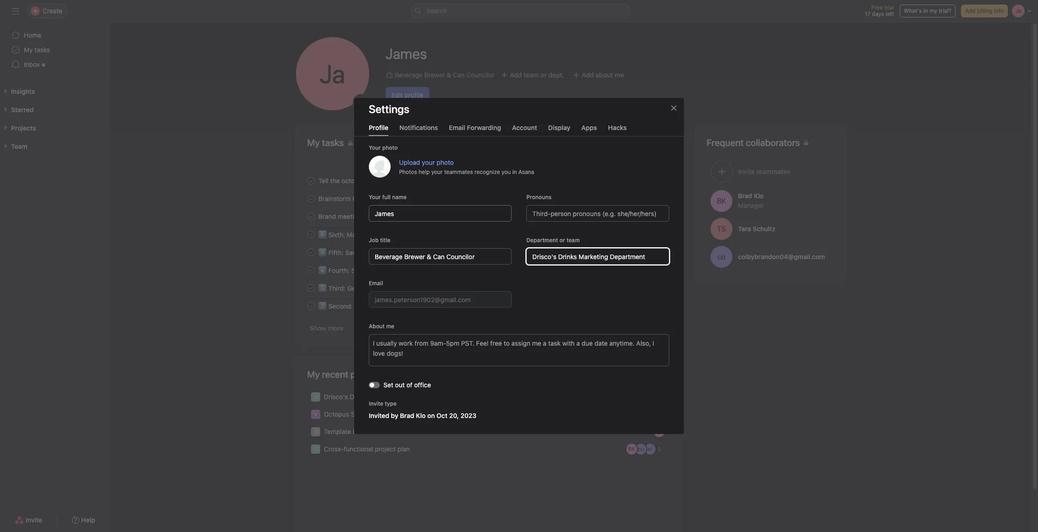 Task type: locate. For each thing, give the bounding box(es) containing it.
2 completed checkbox from the top
[[305, 211, 316, 222]]

the down the cola at the top left of page
[[377, 213, 387, 220]]

2 vertical spatial oct
[[437, 412, 447, 420]]

0 vertical spatial drisco's drinks
[[606, 213, 645, 220]]

2 vertical spatial the
[[368, 302, 378, 310]]

office
[[414, 381, 431, 389]]

email forwarding
[[449, 124, 501, 131]]

0 vertical spatial list image
[[313, 394, 318, 400]]

info
[[994, 7, 1004, 14]]

completed checkbox for 3️⃣
[[305, 282, 316, 293]]

oct left "25"
[[639, 213, 648, 220]]

1 horizontal spatial on
[[427, 412, 435, 420]]

completed checkbox left the 6️⃣
[[305, 229, 316, 240]]

1 horizontal spatial of
[[406, 381, 412, 389]]

0 vertical spatial co
[[717, 253, 725, 261]]

you left love
[[367, 177, 378, 185]]

1 horizontal spatial oct
[[639, 213, 648, 220]]

in inside button
[[923, 7, 928, 14]]

1 vertical spatial invite
[[26, 516, 42, 524]]

0 horizontal spatial oct
[[437, 412, 447, 420]]

4 completed checkbox from the top
[[305, 265, 316, 276]]

profile
[[369, 124, 388, 131]]

2 horizontal spatial team
[[567, 237, 580, 244]]

0 vertical spatial the
[[330, 177, 340, 185]]

2 horizontal spatial add
[[965, 7, 975, 14]]

by left brad
[[391, 412, 398, 420]]

completed checkbox for 6️⃣
[[305, 229, 316, 240]]

1 horizontal spatial co
[[717, 253, 725, 261]]

completed image
[[305, 229, 316, 240], [305, 247, 316, 258], [305, 265, 316, 276], [305, 300, 316, 311]]

1 vertical spatial me
[[386, 323, 394, 330]]

oct inside invite type invited by brad klo on oct 20, 2023
[[437, 412, 447, 420]]

1 horizontal spatial bk
[[655, 428, 663, 435]]

1 completed checkbox from the top
[[305, 175, 316, 186]]

3 completed checkbox from the top
[[305, 229, 316, 240]]

ja
[[320, 59, 345, 89]]

1 vertical spatial asana
[[432, 249, 450, 257]]

completed checkbox left 2️⃣ on the bottom left of the page
[[305, 300, 316, 311]]

1 your from the top
[[369, 144, 381, 151]]

bk left el
[[628, 446, 635, 453]]

with up layout
[[390, 284, 403, 292]]

0 vertical spatial your
[[369, 144, 381, 151]]

0 vertical spatial you
[[501, 168, 511, 175]]

completed image left 5️⃣
[[305, 247, 316, 258]]

co left el
[[637, 446, 644, 453]]

5️⃣ fifth: save time by collaborating in asana
[[318, 249, 450, 257]]

1 vertical spatial you
[[367, 177, 378, 185]]

1 horizontal spatial asana
[[518, 168, 534, 175]]

0 horizontal spatial my
[[24, 46, 33, 54]]

0 horizontal spatial on
[[366, 267, 373, 274]]

1 vertical spatial work
[[423, 267, 437, 274]]

make
[[346, 231, 362, 239]]

0 vertical spatial me
[[615, 71, 624, 79]]

in left my
[[923, 7, 928, 14]]

asana right collaborating
[[432, 249, 450, 257]]

add left about
[[582, 71, 594, 79]]

add right councilor
[[510, 71, 522, 79]]

add billing info
[[965, 7, 1004, 14]]

team right "marketing" on the left top of the page
[[420, 213, 435, 220]]

add team or dept.
[[510, 71, 564, 79]]

drisco's left "25"
[[606, 213, 627, 220]]

completed image left the 6️⃣
[[305, 229, 316, 240]]

0 vertical spatial invite
[[369, 400, 383, 407]]

work left title at the left top of the page
[[364, 231, 378, 239]]

list image
[[313, 394, 318, 400], [313, 447, 318, 452]]

1 completed image from the top
[[305, 175, 316, 186]]

0 vertical spatial drinks
[[629, 213, 645, 220]]

1 vertical spatial list image
[[313, 447, 318, 452]]

2 vertical spatial you
[[443, 302, 454, 310]]

team left dept.
[[524, 71, 539, 79]]

drinks left "25"
[[629, 213, 645, 220]]

drisco's drinks up octopus specimen
[[324, 393, 368, 401]]

on
[[366, 267, 373, 274], [427, 412, 435, 420]]

4 completed image from the top
[[305, 300, 316, 311]]

1 vertical spatial my
[[307, 369, 320, 380]]

0 horizontal spatial add
[[510, 71, 522, 79]]

in
[[923, 7, 928, 14], [512, 168, 517, 175], [425, 249, 430, 257]]

upload new photo image down your photo
[[369, 156, 391, 178]]

6️⃣ sixth: make work manageable
[[318, 231, 416, 239]]

0 horizontal spatial upload new photo image
[[357, 98, 364, 106]]

email down 4️⃣ fourth: stay on top of incoming work
[[369, 280, 383, 287]]

co down ts
[[717, 253, 725, 261]]

your down profile button
[[369, 144, 381, 151]]

2 your from the top
[[369, 194, 381, 201]]

add
[[965, 7, 975, 14], [510, 71, 522, 79], [582, 71, 594, 79]]

specimen
[[351, 410, 380, 418]]

invite
[[369, 400, 383, 407], [26, 516, 42, 524]]

1 vertical spatial by
[[391, 412, 398, 420]]

1 completed checkbox from the top
[[305, 193, 316, 204]]

3️⃣
[[318, 284, 326, 292]]

5 completed checkbox from the top
[[305, 282, 316, 293]]

0 horizontal spatial bk
[[628, 446, 635, 453]]

0 horizontal spatial email
[[369, 280, 383, 287]]

email
[[449, 124, 465, 131], [369, 280, 383, 287]]

with down brainstorm california cola flavors
[[363, 213, 376, 220]]

1 vertical spatial your
[[369, 194, 381, 201]]

team right department
[[567, 237, 580, 244]]

the right find
[[368, 302, 378, 310]]

drinks up specimen
[[350, 393, 368, 401]]

completed image left 2️⃣ on the bottom left of the page
[[305, 300, 316, 311]]

my inside global element
[[24, 46, 33, 54]]

1 horizontal spatial in
[[512, 168, 517, 175]]

0 vertical spatial with
[[363, 213, 376, 220]]

display
[[548, 124, 570, 131]]

or right department
[[559, 237, 565, 244]]

by right time
[[376, 249, 383, 257]]

Third-person pronouns (e.g. she/her/hers) text field
[[526, 205, 669, 222]]

or left dept.
[[540, 71, 547, 79]]

your up help
[[422, 158, 435, 166]]

2 horizontal spatial in
[[923, 7, 928, 14]]

you right recognize
[[501, 168, 511, 175]]

0 vertical spatial work
[[364, 231, 378, 239]]

flavors
[[397, 195, 417, 202]]

completed image left 4️⃣
[[305, 265, 316, 276]]

cross-functional project plan
[[324, 445, 410, 453]]

type
[[385, 400, 397, 407]]

1 horizontal spatial you
[[443, 302, 454, 310]]

0 vertical spatial completed checkbox
[[305, 193, 316, 204]]

1 vertical spatial upload new photo image
[[369, 156, 391, 178]]

0 horizontal spatial with
[[363, 213, 376, 220]]

work up the sections on the left of page
[[423, 267, 437, 274]]

0 horizontal spatial invite
[[26, 516, 42, 524]]

1 horizontal spatial me
[[615, 71, 624, 79]]

0 horizontal spatial drisco's drinks
[[324, 393, 368, 401]]

4️⃣
[[318, 267, 326, 274]]

bk up the 9
[[655, 428, 663, 435]]

your for settings
[[369, 144, 381, 151]]

completed checkbox for brainstorm
[[305, 193, 316, 204]]

email left forwarding
[[449, 124, 465, 131]]

love
[[379, 177, 391, 185]]

0 horizontal spatial asana
[[432, 249, 450, 257]]

my left tasks
[[24, 46, 33, 54]]

1 vertical spatial oct
[[651, 249, 661, 256]]

photo up teammates
[[437, 158, 454, 166]]

my for my tasks
[[24, 46, 33, 54]]

my recent projects
[[307, 369, 384, 380]]

2 completed checkbox from the top
[[305, 247, 316, 258]]

invite inside button
[[26, 516, 42, 524]]

completed image for 3️⃣
[[305, 282, 316, 293]]

completed checkbox left 'brand'
[[305, 211, 316, 222]]

email inside button
[[449, 124, 465, 131]]

ts
[[717, 225, 726, 233]]

completed image left the 3️⃣
[[305, 282, 316, 293]]

list image down list image
[[313, 447, 318, 452]]

about
[[369, 323, 385, 330]]

1 vertical spatial the
[[377, 213, 387, 220]]

on left top
[[366, 267, 373, 274]]

0 horizontal spatial co
[[637, 446, 644, 453]]

on right klo
[[427, 412, 435, 420]]

my
[[930, 7, 937, 14]]

0 horizontal spatial in
[[425, 249, 430, 257]]

3 completed image from the top
[[305, 265, 316, 276]]

2️⃣ second: find the layout that's right for you
[[318, 302, 454, 310]]

upload your photo photos help your teammates recognize you in asana
[[399, 158, 534, 175]]

in right collaborating
[[425, 249, 430, 257]]

you inside the upload your photo photos help your teammates recognize you in asana
[[501, 168, 511, 175]]

None text field
[[526, 248, 669, 265], [369, 291, 512, 308], [526, 248, 669, 265], [369, 291, 512, 308]]

0 horizontal spatial work
[[364, 231, 378, 239]]

plan
[[397, 445, 410, 453]]

ja button
[[296, 37, 369, 110]]

brainstorm california cola flavors
[[318, 195, 417, 202]]

me inside button
[[615, 71, 624, 79]]

on inside invite type invited by brad klo on oct 20, 2023
[[427, 412, 435, 420]]

account
[[512, 124, 537, 131]]

your right help
[[431, 168, 443, 175]]

stay
[[351, 267, 364, 274]]

0 vertical spatial of
[[387, 267, 392, 274]]

add left billing
[[965, 7, 975, 14]]

0 vertical spatial asana
[[518, 168, 534, 175]]

2 vertical spatial in
[[425, 249, 430, 257]]

upload new photo image left settings
[[357, 98, 364, 106]]

my for my recent projects
[[307, 369, 320, 380]]

right
[[418, 302, 432, 310]]

tell
[[318, 177, 328, 185]]

0 vertical spatial oct
[[639, 213, 648, 220]]

set out of office switch
[[369, 382, 380, 388]]

invite for invite
[[26, 516, 42, 524]]

0 vertical spatial team
[[524, 71, 539, 79]]

global element
[[0, 22, 110, 77]]

&
[[447, 71, 451, 79]]

1 vertical spatial team
[[420, 213, 435, 220]]

1 vertical spatial photo
[[437, 158, 454, 166]]

job title
[[369, 237, 390, 244]]

edit profile
[[391, 91, 423, 99]]

more
[[328, 324, 343, 332]]

2 horizontal spatial bk
[[717, 197, 726, 205]]

asana up pronouns
[[518, 168, 534, 175]]

in right recognize
[[512, 168, 517, 175]]

1 vertical spatial drinks
[[350, 393, 368, 401]]

0 horizontal spatial drisco's
[[324, 393, 348, 401]]

1 vertical spatial bk
[[655, 428, 663, 435]]

completed checkbox left 4️⃣
[[305, 265, 316, 276]]

for
[[433, 302, 442, 310]]

1 horizontal spatial photo
[[437, 158, 454, 166]]

show more
[[309, 324, 343, 332]]

2 vertical spatial team
[[567, 237, 580, 244]]

your left full
[[369, 194, 381, 201]]

my tasks link
[[5, 43, 104, 57]]

completed image for brand
[[305, 211, 316, 222]]

your
[[369, 144, 381, 151], [369, 194, 381, 201]]

completed checkbox for tell
[[305, 175, 316, 186]]

0 vertical spatial in
[[923, 7, 928, 14]]

search button
[[411, 4, 631, 18]]

add for add about me
[[582, 71, 594, 79]]

upload new photo image
[[357, 98, 364, 106], [369, 156, 391, 178]]

me
[[615, 71, 624, 79], [386, 323, 394, 330]]

photo down profile button
[[382, 144, 398, 151]]

trial
[[884, 4, 894, 11]]

the right tell
[[330, 177, 340, 185]]

3 completed image from the top
[[305, 211, 316, 222]]

0 vertical spatial email
[[449, 124, 465, 131]]

department
[[526, 237, 558, 244]]

list image
[[313, 429, 318, 435]]

Completed checkbox
[[305, 175, 316, 186], [305, 211, 316, 222], [305, 229, 316, 240], [305, 265, 316, 276], [305, 282, 316, 293], [305, 300, 316, 311]]

1 horizontal spatial invite
[[369, 400, 383, 407]]

can
[[453, 71, 465, 79]]

None text field
[[369, 205, 512, 222], [369, 248, 512, 265], [369, 205, 512, 222], [369, 248, 512, 265]]

0 vertical spatial drisco's
[[606, 213, 627, 220]]

1 vertical spatial or
[[559, 237, 565, 244]]

my left recent projects
[[307, 369, 320, 380]]

oct left 30
[[651, 249, 661, 256]]

account button
[[512, 124, 537, 136]]

1 horizontal spatial with
[[390, 284, 403, 292]]

drisco's up octopus
[[324, 393, 348, 401]]

bk up ts
[[717, 197, 726, 205]]

6 completed checkbox from the top
[[305, 300, 316, 311]]

department or team
[[526, 237, 580, 244]]

you right for
[[443, 302, 454, 310]]

of right out
[[406, 381, 412, 389]]

dept.
[[548, 71, 564, 79]]

0 horizontal spatial you
[[367, 177, 378, 185]]

home link
[[5, 28, 104, 43]]

cola
[[382, 195, 395, 202]]

inbox
[[24, 60, 40, 68]]

apps button
[[581, 124, 597, 136]]

of right top
[[387, 267, 392, 274]]

fifth:
[[328, 249, 343, 257]]

1 horizontal spatial drinks
[[629, 213, 645, 220]]

drinks
[[629, 213, 645, 220], [350, 393, 368, 401]]

2 completed image from the top
[[305, 193, 316, 204]]

17
[[865, 11, 870, 17]]

completed checkbox left brainstorm
[[305, 193, 316, 204]]

completed checkbox left the 3️⃣
[[305, 282, 316, 293]]

0 horizontal spatial or
[[540, 71, 547, 79]]

0 vertical spatial or
[[540, 71, 547, 79]]

drisco's drinks left "25"
[[606, 213, 645, 220]]

completed checkbox left 5️⃣
[[305, 247, 316, 258]]

1 horizontal spatial email
[[449, 124, 465, 131]]

Completed checkbox
[[305, 193, 316, 204], [305, 247, 316, 258]]

completed image left brainstorm
[[305, 193, 316, 204]]

profile
[[405, 91, 423, 99]]

completed image left 'brand'
[[305, 211, 316, 222]]

oct
[[639, 213, 648, 220], [651, 249, 661, 256], [437, 412, 447, 420]]

get
[[347, 284, 358, 292]]

asana inside the upload your photo photos help your teammates recognize you in asana
[[518, 168, 534, 175]]

completed checkbox left tell
[[305, 175, 316, 186]]

invite inside invite type invited by brad klo on oct 20, 2023
[[369, 400, 383, 407]]

0 vertical spatial bk
[[717, 197, 726, 205]]

0 horizontal spatial photo
[[382, 144, 398, 151]]

i
[[353, 428, 354, 436]]

1 vertical spatial in
[[512, 168, 517, 175]]

completed image left tell
[[305, 175, 316, 186]]

by
[[376, 249, 383, 257], [391, 412, 398, 420]]

completed image
[[305, 175, 316, 186], [305, 193, 316, 204], [305, 211, 316, 222], [305, 282, 316, 293]]

the for meeting
[[377, 213, 387, 220]]

1 horizontal spatial add
[[582, 71, 594, 79]]

2 completed image from the top
[[305, 247, 316, 258]]

1 horizontal spatial upload new photo image
[[369, 156, 391, 178]]

what's in my trial?
[[904, 7, 951, 14]]

oct left 20,
[[437, 412, 447, 420]]

photo
[[382, 144, 398, 151], [437, 158, 454, 166]]

1 vertical spatial completed checkbox
[[305, 247, 316, 258]]

4 completed image from the top
[[305, 282, 316, 293]]

my
[[24, 46, 33, 54], [307, 369, 320, 380]]

fourth:
[[328, 267, 349, 274]]

oct for oct 30
[[651, 249, 661, 256]]

0 vertical spatial upload new photo image
[[357, 98, 364, 106]]

add about me
[[582, 71, 624, 79]]

list image up rocket image at bottom
[[313, 394, 318, 400]]

1 horizontal spatial my
[[307, 369, 320, 380]]

hacks
[[608, 124, 627, 131]]

completed image for brainstorm
[[305, 193, 316, 204]]

1 completed image from the top
[[305, 229, 316, 240]]

0 vertical spatial my
[[24, 46, 33, 54]]

upload
[[399, 158, 420, 166]]



Task type: describe. For each thing, give the bounding box(es) containing it.
oct 30
[[651, 249, 669, 256]]

1 horizontal spatial drisco's drinks
[[606, 213, 645, 220]]

out
[[395, 381, 405, 389]]

marketing
[[389, 213, 418, 220]]

0 horizontal spatial me
[[386, 323, 394, 330]]

completed image for 5️⃣
[[305, 247, 316, 258]]

days
[[872, 11, 884, 17]]

edit
[[391, 91, 403, 99]]

octopus specimen link
[[296, 406, 680, 423]]

0 vertical spatial photo
[[382, 144, 398, 151]]

oct for oct 25 – 27
[[639, 213, 648, 220]]

1 vertical spatial drisco's drinks
[[324, 393, 368, 401]]

tara schultz
[[738, 225, 775, 232]]

the for second:
[[368, 302, 378, 310]]

full
[[382, 194, 391, 201]]

about
[[595, 71, 613, 79]]

email for email
[[369, 280, 383, 287]]

0 horizontal spatial team
[[420, 213, 435, 220]]

0 horizontal spatial drinks
[[350, 393, 368, 401]]

title
[[380, 237, 390, 244]]

inbox link
[[5, 57, 104, 72]]

klo
[[416, 412, 426, 420]]

add for add billing info
[[965, 7, 975, 14]]

about me
[[369, 323, 394, 330]]

by inside invite type invited by brad klo on oct 20, 2023
[[391, 412, 398, 420]]

brainstorm
[[318, 195, 350, 202]]

them
[[393, 177, 408, 185]]

my tasks
[[307, 137, 344, 148]]

completed checkbox for brand
[[305, 211, 316, 222]]

drisco's drinks link
[[602, 212, 645, 221]]

in inside the upload your photo photos help your teammates recognize you in asana
[[512, 168, 517, 175]]

billing
[[977, 7, 992, 14]]

octopus
[[324, 410, 349, 418]]

invited
[[369, 412, 389, 420]]

your photo
[[369, 144, 398, 151]]

brand meeting with the marketing team
[[318, 213, 435, 220]]

completed checkbox for 2️⃣
[[305, 300, 316, 311]]

hide sidebar image
[[12, 7, 19, 15]]

25
[[650, 213, 656, 220]]

manager
[[738, 201, 764, 209]]

project
[[375, 445, 395, 453]]

1 horizontal spatial drisco's
[[606, 213, 627, 220]]

email forwarding button
[[449, 124, 501, 136]]

you for find
[[443, 302, 454, 310]]

home
[[24, 31, 41, 39]]

completed image for tell
[[305, 175, 316, 186]]

I usually work from 9am-5pm PST. Feel free to assign me a task with a due date anytime. Also, I love dogs! text field
[[369, 334, 669, 366]]

that's
[[399, 302, 416, 310]]

search
[[426, 7, 447, 15]]

add for add team or dept.
[[510, 71, 522, 79]]

sections
[[404, 284, 429, 292]]

brand
[[318, 213, 336, 220]]

0 vertical spatial on
[[366, 267, 373, 274]]

notifications button
[[399, 124, 438, 136]]

private
[[379, 393, 400, 401]]

photos
[[399, 168, 417, 175]]

edit profile button
[[385, 87, 429, 103]]

brad klo
[[738, 192, 763, 200]]

tasks
[[35, 46, 50, 54]]

octopus
[[341, 177, 365, 185]]

sixth:
[[328, 231, 345, 239]]

set out of office
[[383, 381, 431, 389]]

rocket image
[[313, 412, 318, 417]]

completed image for 4️⃣
[[305, 265, 316, 276]]

4️⃣ fourth: stay on top of incoming work
[[318, 267, 437, 274]]

beverage
[[395, 71, 422, 79]]

completed checkbox for 4️⃣
[[305, 265, 316, 276]]

1 vertical spatial of
[[406, 381, 412, 389]]

–
[[658, 213, 661, 220]]

invite for invite type invited by brad klo on oct 20, 2023
[[369, 400, 383, 407]]

set
[[383, 381, 393, 389]]

tell the octopus you love them
[[318, 177, 408, 185]]

0 vertical spatial by
[[376, 249, 383, 257]]

1 horizontal spatial work
[[423, 267, 437, 274]]

brewer
[[424, 71, 445, 79]]

forwarding
[[467, 124, 501, 131]]

27
[[663, 213, 669, 220]]

second:
[[328, 302, 352, 310]]

left
[[886, 11, 894, 17]]

save
[[345, 249, 359, 257]]

9
[[657, 446, 661, 453]]

0 vertical spatial your
[[422, 158, 435, 166]]

california
[[352, 195, 380, 202]]

email for email forwarding
[[449, 124, 465, 131]]

brad
[[400, 412, 414, 420]]

completed checkbox for 5️⃣
[[305, 247, 316, 258]]

search list box
[[411, 4, 631, 18]]

free trial 17 days left
[[865, 4, 894, 17]]

james
[[385, 45, 427, 62]]

completed image for 2️⃣
[[305, 300, 316, 311]]

team inside add team or dept. button
[[524, 71, 539, 79]]

0 horizontal spatial of
[[387, 267, 392, 274]]

1 list image from the top
[[313, 394, 318, 400]]

completed image for 6️⃣
[[305, 229, 316, 240]]

profile button
[[369, 124, 388, 136]]

your full name
[[369, 194, 407, 201]]

photo inside the upload your photo photos help your teammates recognize you in asana
[[437, 158, 454, 166]]

colbybrandon04@gmail.com
[[738, 253, 825, 260]]

top
[[375, 267, 385, 274]]

5️⃣
[[318, 249, 326, 257]]

add about me button
[[570, 67, 626, 83]]

oct 25 – 27
[[639, 213, 669, 220]]

template i
[[324, 428, 354, 436]]

apps
[[581, 124, 597, 131]]

recognize
[[474, 168, 500, 175]]

incoming
[[394, 267, 421, 274]]

add team or dept. button
[[498, 67, 567, 83]]

6️⃣
[[318, 231, 326, 239]]

or inside button
[[540, 71, 547, 79]]

you for photo
[[501, 168, 511, 175]]

name
[[392, 194, 407, 201]]

2 vertical spatial bk
[[628, 446, 635, 453]]

display button
[[548, 124, 570, 136]]

add billing info button
[[961, 5, 1008, 17]]

2 list image from the top
[[313, 447, 318, 452]]

hacks button
[[608, 124, 627, 136]]

1 horizontal spatial or
[[559, 237, 565, 244]]

show more button
[[307, 320, 346, 337]]

free
[[871, 4, 883, 11]]

1 vertical spatial co
[[637, 446, 644, 453]]

beverage brewer & can councilor
[[395, 71, 495, 79]]

close image
[[670, 104, 678, 112]]

1 vertical spatial your
[[431, 168, 443, 175]]

frequent collaborators
[[707, 137, 800, 148]]

your for your photo
[[369, 194, 381, 201]]



Task type: vqa. For each thing, say whether or not it's contained in the screenshot.
See details, My first portfolio icon
no



